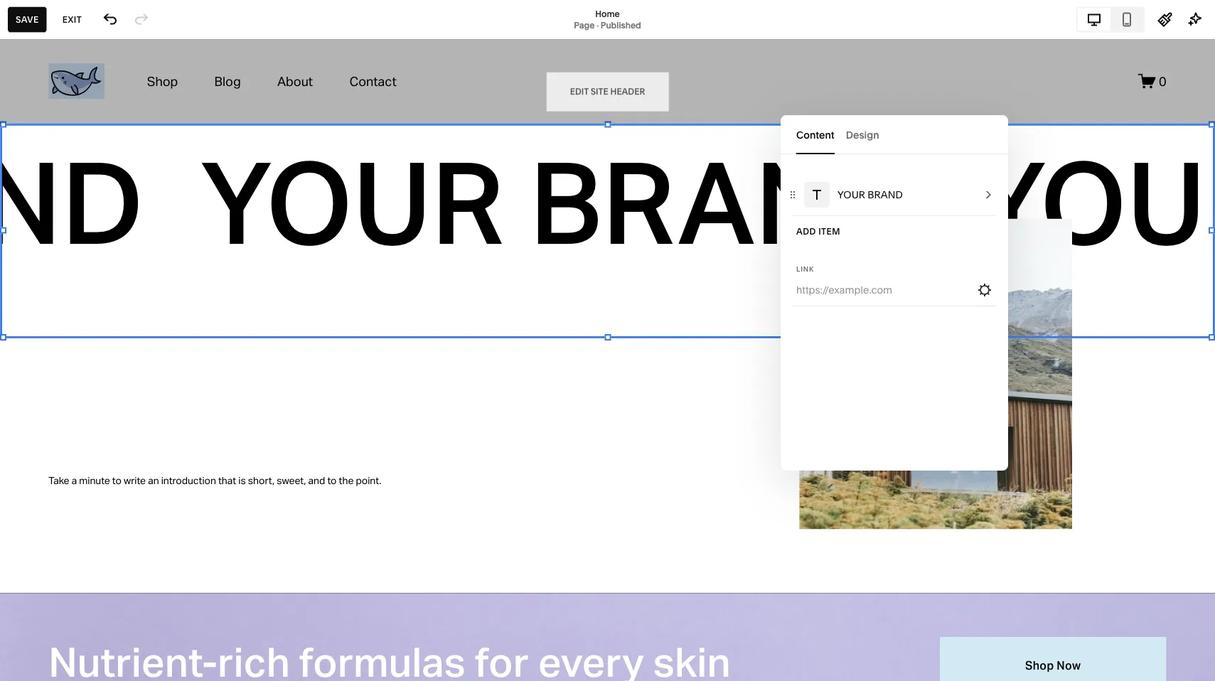 Task type: describe. For each thing, give the bounding box(es) containing it.
selling
[[23, 113, 60, 127]]

https://example.com text field
[[797, 275, 972, 306]]

analytics
[[23, 189, 73, 203]]

·
[[597, 20, 599, 30]]

item
[[819, 227, 841, 237]]

content
[[797, 129, 835, 141]]

contacts
[[23, 164, 72, 178]]

exit
[[62, 14, 82, 25]]

help
[[23, 485, 49, 499]]

brand
[[868, 189, 903, 201]]

home
[[595, 9, 620, 19]]

settings heavy icon image
[[977, 282, 993, 298]]

content button
[[797, 115, 835, 154]]

published
[[601, 20, 641, 30]]

your brand button
[[781, 174, 1008, 215]]

analytics link
[[23, 188, 158, 205]]

save button
[[8, 7, 47, 32]]

acuity
[[23, 214, 58, 228]]

scheduling
[[60, 214, 122, 228]]



Task type: vqa. For each thing, say whether or not it's contained in the screenshot.
Marketing link
yes



Task type: locate. For each thing, give the bounding box(es) containing it.
exit button
[[55, 7, 90, 32]]

website link
[[23, 87, 158, 104]]

marketing
[[23, 139, 79, 153]]

1 vertical spatial tab list
[[797, 115, 993, 154]]

design
[[846, 129, 879, 141]]

website
[[23, 88, 68, 102]]

1 horizontal spatial tab list
[[1078, 8, 1144, 31]]

link
[[797, 265, 814, 273]]

save
[[16, 14, 39, 25]]

0 horizontal spatial tab list
[[797, 115, 993, 154]]

contacts link
[[23, 163, 158, 180]]

0 vertical spatial tab list
[[1078, 8, 1144, 31]]

add item
[[797, 227, 841, 237]]

your brand
[[838, 189, 903, 201]]

tab list
[[1078, 8, 1144, 31], [797, 115, 993, 154]]

marketing link
[[23, 138, 158, 155]]

design button
[[846, 115, 879, 154]]

selling link
[[23, 113, 158, 129]]

your
[[838, 189, 866, 201]]

home page · published
[[574, 9, 641, 30]]

acuity scheduling
[[23, 214, 122, 228]]

acuity scheduling link
[[23, 214, 158, 230]]

add
[[797, 227, 816, 237]]

page
[[574, 20, 595, 30]]

add item button
[[797, 216, 993, 248]]

tab list containing content
[[797, 115, 993, 154]]



